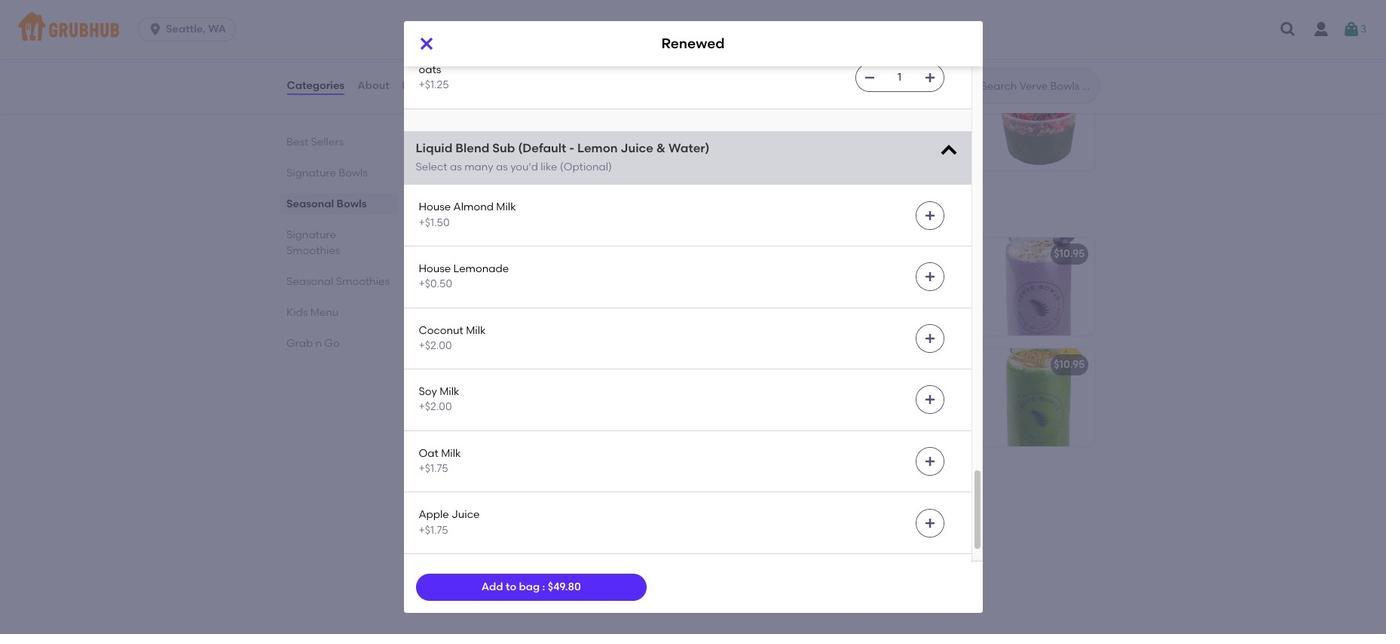 Task type: vqa. For each thing, say whether or not it's contained in the screenshot.
* Performance * Banana, Blueberry, Choice Of Protein Powder, Peanut Butter, Oats, House-Made Almond Milk
yes



Task type: locate. For each thing, give the bounding box(es) containing it.
1 vertical spatial +$2.00
[[419, 339, 452, 352]]

0 horizontal spatial protein
[[440, 284, 477, 297]]

protein inside * performance * banana, blueberry, choice of protein powder, peanut butter, oats, house-made almond milk
[[828, 284, 864, 297]]

bee
[[778, 358, 798, 371]]

house inside house lemonade +$0.50
[[419, 262, 451, 275]]

0 vertical spatial butter,
[[562, 284, 596, 297]]

0 vertical spatial renewed
[[662, 35, 725, 52]]

1 vertical spatial house
[[419, 262, 451, 275]]

peanut inside * performance * banana, choice of protein powder, peanut butter, house-made almond milk
[[523, 284, 560, 297]]

house almond milk +$1.50
[[419, 201, 516, 229]]

ginger, inside mango, pineapple, banana, ginger, house-made lemon juice, water
[[585, 380, 620, 393]]

*
[[440, 269, 445, 282], [517, 269, 522, 282], [778, 269, 783, 282], [855, 269, 859, 282]]

as left many
[[450, 161, 462, 174]]

house up +$1.50 on the top
[[419, 201, 451, 214]]

house- inside * performance * banana, choice of protein powder, peanut butter, house-made almond milk
[[440, 300, 475, 312]]

performance
[[447, 269, 514, 282], [785, 269, 852, 282]]

mango, for house-
[[440, 380, 480, 393]]

0 vertical spatial +$1.75
[[419, 462, 448, 475]]

smoothie
[[507, 524, 556, 536]]

pineapple, right soy milk +$2.00
[[482, 380, 537, 393]]

milk right soy
[[440, 385, 460, 398]]

milk.
[[778, 150, 801, 163]]

with right topped on the right
[[845, 150, 867, 163]]

1 horizontal spatial ginger,
[[778, 395, 813, 408]]

grab
[[286, 337, 313, 350]]

milk inside soy milk +$2.00
[[440, 385, 460, 398]]

0 horizontal spatial as
[[450, 161, 462, 174]]

seasonal down signature bowls
[[286, 198, 334, 210]]

0 vertical spatial house
[[419, 201, 451, 214]]

juice up chagaccino
[[452, 509, 480, 521]]

smoothies
[[509, 202, 592, 221], [286, 244, 340, 257], [336, 275, 390, 288], [505, 478, 588, 497]]

1 vertical spatial juice,
[[812, 410, 839, 423]]

1 vertical spatial renewed
[[440, 358, 488, 371]]

0 horizontal spatial performance
[[447, 269, 514, 282]]

+$2.00 down soy
[[419, 401, 452, 414]]

butter,
[[562, 284, 596, 297], [778, 300, 811, 312]]

milk right the almond
[[496, 201, 516, 214]]

1 horizontal spatial spinach,
[[877, 380, 921, 393]]

signature down signature bowls
[[286, 228, 336, 241]]

house- up organic
[[849, 134, 885, 147]]

house lemonade +$0.50
[[419, 262, 509, 291]]

0 vertical spatial milk
[[550, 300, 571, 312]]

house- inside açai sorbet blended with avocado, banana, spinach, kale, green spirulina, and house-made almond milk. topped with organic granola, strawberries, and cacao nibs.
[[849, 134, 885, 147]]

recovery image
[[644, 238, 757, 336]]

0 horizontal spatial water
[[572, 395, 602, 408]]

seasonal bowls down signature bowls
[[286, 198, 367, 210]]

+$1.75
[[419, 462, 448, 475], [419, 524, 448, 537]]

kale,
[[870, 119, 893, 132], [923, 380, 947, 393]]

pineapple, inside mango, pineapple, banana, ginger, house-made lemon juice, water
[[482, 380, 537, 393]]

1 horizontal spatial butter,
[[778, 300, 811, 312]]

1 vertical spatial juice
[[452, 509, 480, 521]]

1 horizontal spatial water
[[842, 410, 871, 423]]

2 +$2.00 from the top
[[419, 339, 452, 352]]

made up organic
[[885, 134, 915, 147]]

avocado,
[[908, 104, 956, 117]]

1 vertical spatial +$1.75
[[419, 524, 448, 537]]

0 vertical spatial water
[[572, 395, 602, 408]]

1 horizontal spatial peanut
[[910, 284, 947, 297]]

liquid
[[416, 141, 453, 155]]

and left cacao
[[846, 165, 866, 178]]

0 vertical spatial lemon
[[508, 395, 540, 408]]

protein
[[440, 284, 477, 297], [828, 284, 864, 297]]

kale, inside mango, pineapple, spinach, kale, ginger, bee pollen, house-made lemon juice, water
[[923, 380, 947, 393]]

2 performance from the left
[[785, 269, 852, 282]]

lemon inside mango, pineapple, spinach, kale, ginger, bee pollen, house-made lemon juice, water
[[778, 410, 810, 423]]

mango, inside mango, pineapple, spinach, kale, ginger, bee pollen, house-made lemon juice, water
[[778, 380, 817, 393]]

0 horizontal spatial peanut
[[523, 284, 560, 297]]

made inside * performance * banana, choice of protein powder, peanut butter, house-made almond milk
[[475, 300, 506, 312]]

as down sub
[[496, 161, 508, 174]]

0 vertical spatial kale,
[[870, 119, 893, 132]]

2 $10.95 from the top
[[1054, 358, 1086, 371]]

uncrustabowl button
[[431, 73, 757, 171]]

1 horizontal spatial seasonal smoothies
[[428, 478, 588, 497]]

2 powder, from the left
[[867, 284, 908, 297]]

1 vertical spatial with
[[845, 150, 867, 163]]

apple
[[419, 509, 449, 521]]

1 horizontal spatial performance
[[785, 269, 852, 282]]

0 vertical spatial choice
[[570, 269, 605, 282]]

0 vertical spatial with
[[884, 104, 905, 117]]

pineapple, inside mango, pineapple, spinach, kale, ginger, bee pollen, house-made lemon juice, water
[[820, 380, 875, 393]]

house up +$0.50
[[419, 262, 451, 275]]

0 vertical spatial +$2.00
[[419, 17, 452, 30]]

1 performance from the left
[[447, 269, 514, 282]]

0 horizontal spatial mango,
[[440, 380, 480, 393]]

juice left & at the left top of page
[[621, 141, 654, 155]]

0 vertical spatial $10.95
[[1054, 248, 1086, 260]]

1 +$2.00 from the top
[[419, 17, 452, 30]]

protein up the oats,
[[828, 284, 864, 297]]

1 vertical spatial butter,
[[778, 300, 811, 312]]

2 mango, from the left
[[778, 380, 817, 393]]

pineapple, up pollen,
[[820, 380, 875, 393]]

seattle, wa
[[166, 23, 226, 35]]

made down lemonade
[[475, 300, 506, 312]]

1 mango, from the left
[[440, 380, 480, 393]]

spinach, inside açai sorbet blended with avocado, banana, spinach, kale, green spirulina, and house-made almond milk. topped with organic granola, strawberries, and cacao nibs.
[[824, 119, 867, 132]]

1 vertical spatial seasonal smoothies
[[428, 478, 588, 497]]

milk inside oat milk +$1.75
[[441, 447, 461, 460]]

mango, for ginger,
[[778, 380, 817, 393]]

1 vertical spatial spinach,
[[877, 380, 921, 393]]

butter, inside * performance * banana, blueberry, choice of protein powder, peanut butter, oats, house-made almond milk
[[778, 300, 811, 312]]

spinach,
[[824, 119, 867, 132], [877, 380, 921, 393]]

0 vertical spatial seasonal bowls
[[428, 37, 552, 56]]

+$2.00 down coconut
[[419, 339, 452, 352]]

peanut
[[523, 284, 560, 297], [910, 284, 947, 297]]

oats +$1.25
[[419, 63, 449, 91]]

lemon
[[508, 395, 540, 408], [778, 410, 810, 423]]

1 vertical spatial ginger,
[[778, 395, 813, 408]]

signature smoothies up kids menu
[[286, 228, 340, 257]]

search icon image
[[957, 77, 975, 95]]

1 horizontal spatial choice
[[778, 284, 812, 297]]

mango,
[[440, 380, 480, 393], [778, 380, 817, 393]]

-
[[569, 141, 575, 155]]

categories button
[[286, 59, 346, 113]]

0 horizontal spatial choice
[[570, 269, 605, 282]]

powder, inside * performance * banana, choice of protein powder, peanut butter, house-made almond milk
[[479, 284, 520, 297]]

1 peanut from the left
[[523, 284, 560, 297]]

+$1.75 inside oat milk +$1.75
[[419, 462, 448, 475]]

+$2.00 inside coconut milk +$2.00
[[419, 339, 452, 352]]

0 horizontal spatial juice
[[452, 509, 480, 521]]

1 horizontal spatial juice,
[[812, 410, 839, 423]]

banana, inside mango, pineapple, banana, ginger, house-made lemon juice, water
[[539, 380, 583, 393]]

made inside mango, pineapple, spinach, kale, ginger, bee pollen, house-made lemon juice, water
[[909, 395, 940, 408]]

mango, down bee green
[[778, 380, 817, 393]]

+$1.75 down oat
[[419, 462, 448, 475]]

+$2.00 inside soy milk +$2.00
[[419, 401, 452, 414]]

green
[[896, 119, 926, 132]]

2 * from the left
[[517, 269, 522, 282]]

almond up granola, at the top
[[917, 134, 957, 147]]

go
[[324, 337, 339, 350]]

pineapple, for lemon
[[482, 380, 537, 393]]

$14.50
[[1050, 82, 1082, 95]]

made right pollen,
[[909, 395, 940, 408]]

0 vertical spatial juice
[[621, 141, 654, 155]]

1 vertical spatial and
[[846, 165, 866, 178]]

+$0.50
[[419, 278, 452, 291]]

0 vertical spatial bowls
[[505, 37, 552, 56]]

choice
[[570, 269, 605, 282], [778, 284, 812, 297]]

made right the oats,
[[877, 300, 907, 312]]

+$1.75 down apple
[[419, 524, 448, 537]]

1 horizontal spatial of
[[815, 284, 825, 297]]

signature smoothies
[[428, 202, 592, 221], [286, 228, 340, 257]]

banana, inside açai sorbet blended with avocado, banana, spinach, kale, green spirulina, and house-made almond milk. topped with organic granola, strawberries, and cacao nibs.
[[778, 119, 821, 132]]

of
[[607, 269, 617, 282], [815, 284, 825, 297]]

2 vertical spatial signature
[[286, 228, 336, 241]]

+$2.00
[[419, 17, 452, 30], [419, 339, 452, 352], [419, 401, 452, 414]]

1 horizontal spatial as
[[496, 161, 508, 174]]

2 house from the top
[[419, 262, 451, 275]]

house- up coconut
[[440, 300, 475, 312]]

choice inside * performance * banana, blueberry, choice of protein powder, peanut butter, oats, house-made almond milk
[[778, 284, 812, 297]]

2 vertical spatial +$2.00
[[419, 401, 452, 414]]

water
[[572, 395, 602, 408], [842, 410, 871, 423]]

1 vertical spatial signature smoothies
[[286, 228, 340, 257]]

0 horizontal spatial renewed
[[440, 358, 488, 371]]

signature bowls
[[286, 167, 368, 179]]

protein inside * performance * banana, choice of protein powder, peanut butter, house-made almond milk
[[440, 284, 477, 297]]

house
[[419, 201, 451, 214], [419, 262, 451, 275]]

1 horizontal spatial with
[[884, 104, 905, 117]]

seasonal smoothies up chagaccino smoothie
[[428, 478, 588, 497]]

add to bag : $49.80
[[482, 581, 581, 593]]

1 vertical spatial choice
[[778, 284, 812, 297]]

1 $10.95 from the top
[[1054, 248, 1086, 260]]

1 protein from the left
[[440, 284, 477, 297]]

seasonal up oats at top
[[428, 37, 501, 56]]

1 house from the top
[[419, 201, 451, 214]]

1 vertical spatial $10.95
[[1054, 358, 1086, 371]]

performance inside * performance * banana, choice of protein powder, peanut butter, house-made almond milk
[[447, 269, 514, 282]]

milk right oat
[[441, 447, 461, 460]]

soy milk +$2.00
[[419, 385, 460, 414]]

juice
[[621, 141, 654, 155], [452, 509, 480, 521]]

1 vertical spatial of
[[815, 284, 825, 297]]

mango, pineapple, spinach, kale, ginger, bee pollen, house-made lemon juice, water
[[778, 380, 947, 423]]

2 +$1.75 from the top
[[419, 524, 448, 537]]

1 horizontal spatial protein
[[828, 284, 864, 297]]

house for house lemonade +$0.50
[[419, 262, 451, 275]]

bee
[[815, 395, 835, 408]]

+$1.50
[[419, 216, 450, 229]]

1 horizontal spatial lemon
[[778, 410, 810, 423]]

1 pineapple, from the left
[[482, 380, 537, 393]]

made inside açai sorbet blended with avocado, banana, spinach, kale, green spirulina, and house-made almond milk. topped with organic granola, strawberries, and cacao nibs.
[[885, 134, 915, 147]]

2 peanut from the left
[[910, 284, 947, 297]]

1 horizontal spatial renewed
[[662, 35, 725, 52]]

signature
[[286, 167, 336, 179], [428, 202, 505, 221], [286, 228, 336, 241]]

as
[[450, 161, 462, 174], [496, 161, 508, 174]]

seasonal smoothies
[[286, 275, 390, 288], [428, 478, 588, 497]]

1 vertical spatial kale,
[[923, 380, 947, 393]]

0 vertical spatial juice,
[[543, 395, 570, 408]]

0 horizontal spatial lemon
[[508, 395, 540, 408]]

1 vertical spatial bowls
[[338, 167, 368, 179]]

0 horizontal spatial butter,
[[562, 284, 596, 297]]

milk right coconut
[[466, 324, 486, 337]]

milk for oat milk +$1.75
[[441, 447, 461, 460]]

bowls up uncrustabowl
[[505, 37, 552, 56]]

reviews
[[402, 79, 444, 92]]

1 horizontal spatial milk
[[778, 315, 799, 328]]

0 vertical spatial spinach,
[[824, 119, 867, 132]]

0 horizontal spatial powder,
[[479, 284, 520, 297]]

2 protein from the left
[[828, 284, 864, 297]]

bowls down sellers
[[338, 167, 368, 179]]

bowls down signature bowls
[[336, 198, 367, 210]]

0 vertical spatial seasonal smoothies
[[286, 275, 390, 288]]

1 horizontal spatial signature smoothies
[[428, 202, 592, 221]]

mango, right soy
[[440, 380, 480, 393]]

0 horizontal spatial juice,
[[543, 395, 570, 408]]

signature up recovery
[[428, 202, 505, 221]]

milk inside "house almond milk +$1.50"
[[496, 201, 516, 214]]

juice inside liquid blend sub (default - lemon juice & water) select as many as you'd like (optional)
[[621, 141, 654, 155]]

strawberries,
[[778, 165, 844, 178]]

1 powder, from the left
[[479, 284, 520, 297]]

made
[[885, 134, 915, 147], [475, 300, 506, 312], [877, 300, 907, 312], [475, 395, 506, 408], [909, 395, 940, 408]]

butter, inside * performance * banana, choice of protein powder, peanut butter, house-made almond milk
[[562, 284, 596, 297]]

0 vertical spatial of
[[607, 269, 617, 282]]

svg image
[[1280, 20, 1298, 38], [1343, 20, 1361, 38], [148, 22, 163, 37], [417, 35, 435, 53], [924, 72, 936, 84], [924, 209, 936, 221], [924, 332, 936, 345], [924, 394, 936, 406], [924, 456, 936, 468], [924, 517, 936, 529]]

1 vertical spatial milk
[[778, 315, 799, 328]]

ginger,
[[585, 380, 620, 393], [778, 395, 813, 408]]

topped
[[804, 150, 843, 163]]

best sellers
[[286, 136, 344, 149]]

almond down blueberry,
[[910, 300, 949, 312]]

1 vertical spatial lemon
[[778, 410, 810, 423]]

performance up the oats,
[[785, 269, 852, 282]]

svg image inside seattle, wa "button"
[[148, 22, 163, 37]]

milk inside coconut milk +$2.00
[[466, 324, 486, 337]]

with up the green
[[884, 104, 905, 117]]

seasonal bowls up uncrustabowl
[[428, 37, 552, 56]]

1 horizontal spatial kale,
[[923, 380, 947, 393]]

1 * from the left
[[440, 269, 445, 282]]

almond
[[917, 134, 957, 147], [508, 300, 548, 312], [910, 300, 949, 312]]

svg image
[[924, 10, 936, 22], [864, 72, 876, 84], [938, 140, 960, 161], [924, 271, 936, 283]]

house- right pollen,
[[874, 395, 909, 408]]

2 pineapple, from the left
[[820, 380, 875, 393]]

0 horizontal spatial signature smoothies
[[286, 228, 340, 257]]

lemon inside mango, pineapple, banana, ginger, house-made lemon juice, water
[[508, 395, 540, 408]]

0 horizontal spatial of
[[607, 269, 617, 282]]

0 horizontal spatial with
[[845, 150, 867, 163]]

1 horizontal spatial mango,
[[778, 380, 817, 393]]

renewed
[[662, 35, 725, 52], [440, 358, 488, 371]]

1 vertical spatial seasonal bowls
[[286, 198, 367, 210]]

juice,
[[543, 395, 570, 408], [812, 410, 839, 423]]

$10.95 for * performance * banana, blueberry, choice of protein powder, peanut butter, oats, house-made almond milk
[[1054, 248, 1086, 260]]

0 vertical spatial signature
[[286, 167, 336, 179]]

kids menu
[[286, 306, 338, 319]]

seasonal bowls
[[428, 37, 552, 56], [286, 198, 367, 210]]

house inside "house almond milk +$1.50"
[[419, 201, 451, 214]]

+$1.75 inside apple juice +$1.75
[[419, 524, 448, 537]]

performance down recovery
[[447, 269, 514, 282]]

1 horizontal spatial seasonal bowls
[[428, 37, 552, 56]]

:
[[543, 581, 545, 593]]

0 horizontal spatial kale,
[[870, 119, 893, 132]]

milk
[[496, 201, 516, 214], [466, 324, 486, 337], [440, 385, 460, 398], [441, 447, 461, 460]]

made right soy milk +$2.00
[[475, 395, 506, 408]]

smoothies up smoothie
[[505, 478, 588, 497]]

+$2.00 up oats at top
[[419, 17, 452, 30]]

mango, pineapple, banana, ginger, house-made lemon juice, water
[[440, 380, 620, 408]]

signature smoothies down you'd
[[428, 202, 592, 221]]

house- right the oats,
[[842, 300, 877, 312]]

signature down best sellers
[[286, 167, 336, 179]]

1 +$1.75 from the top
[[419, 462, 448, 475]]

water inside mango, pineapple, banana, ginger, house-made lemon juice, water
[[572, 395, 602, 408]]

almond down lemonade
[[508, 300, 548, 312]]

bee green image
[[981, 349, 1095, 447]]

0 vertical spatial ginger,
[[585, 380, 620, 393]]

performance inside * performance * banana, blueberry, choice of protein powder, peanut butter, oats, house-made almond milk
[[785, 269, 852, 282]]

1 horizontal spatial pineapple,
[[820, 380, 875, 393]]

and up topped on the right
[[826, 134, 847, 147]]

0 horizontal spatial milk
[[550, 300, 571, 312]]

0 horizontal spatial ginger,
[[585, 380, 620, 393]]

house- right soy
[[440, 395, 475, 408]]

1 vertical spatial water
[[842, 410, 871, 423]]

spirulina,
[[778, 134, 824, 147]]

menu
[[310, 306, 338, 319]]

(default
[[518, 141, 567, 155]]

0 horizontal spatial spinach,
[[824, 119, 867, 132]]

seasonal
[[428, 37, 501, 56], [286, 198, 334, 210], [286, 275, 333, 288], [428, 478, 501, 497]]

main navigation navigation
[[0, 0, 1387, 59]]

mango, inside mango, pineapple, banana, ginger, house-made lemon juice, water
[[440, 380, 480, 393]]

+$2.00 for soy
[[419, 401, 452, 414]]

protein down lemonade
[[440, 284, 477, 297]]

chagaccino smoothie image
[[644, 514, 757, 612]]

3 +$2.00 from the top
[[419, 401, 452, 414]]

seasonal smoothies up 'menu' at the left
[[286, 275, 390, 288]]

choice inside * performance * banana, choice of protein powder, peanut butter, house-made almond milk
[[570, 269, 605, 282]]

1 horizontal spatial powder,
[[867, 284, 908, 297]]

1 horizontal spatial juice
[[621, 141, 654, 155]]

0 horizontal spatial pineapple,
[[482, 380, 537, 393]]

kale yeah image
[[981, 73, 1095, 171]]

seattle, wa button
[[138, 17, 242, 41]]

oat
[[419, 447, 439, 460]]



Task type: describe. For each thing, give the bounding box(es) containing it.
powder, inside * performance * banana, blueberry, choice of protein powder, peanut butter, oats, house-made almond milk
[[867, 284, 908, 297]]

uncrustabowl
[[440, 82, 512, 95]]

house- inside mango, pineapple, spinach, kale, ginger, bee pollen, house-made lemon juice, water
[[874, 395, 909, 408]]

of inside * performance * banana, blueberry, choice of protein powder, peanut butter, oats, house-made almond milk
[[815, 284, 825, 297]]

smoothies up 'menu' at the left
[[336, 275, 390, 288]]

lemon
[[578, 141, 618, 155]]

nibs.
[[905, 165, 928, 178]]

+$1.75 for oat
[[419, 462, 448, 475]]

$9.95
[[722, 358, 748, 371]]

banana, inside * performance * banana, blueberry, choice of protein powder, peanut butter, oats, house-made almond milk
[[862, 269, 905, 282]]

2 as from the left
[[496, 161, 508, 174]]

+$1.75 for apple
[[419, 524, 448, 537]]

+$2.00 for coconut
[[419, 339, 452, 352]]

+$1.25
[[419, 79, 449, 91]]

blend
[[456, 141, 490, 155]]

reviews button
[[402, 59, 445, 113]]

0 horizontal spatial seasonal smoothies
[[286, 275, 390, 288]]

juice, inside mango, pineapple, spinach, kale, ginger, bee pollen, house-made lemon juice, water
[[812, 410, 839, 423]]

banana, inside * performance * banana, choice of protein powder, peanut butter, house-made almond milk
[[524, 269, 568, 282]]

add
[[482, 581, 503, 593]]

lemonade
[[454, 262, 509, 275]]

best
[[286, 136, 308, 149]]

&
[[657, 141, 666, 155]]

$14.50 +
[[1050, 82, 1088, 95]]

chagaccino smoothie
[[440, 524, 556, 536]]

signature inside the signature smoothies
[[286, 228, 336, 241]]

svg image inside the 3 "button"
[[1343, 20, 1361, 38]]

house for house almond milk +$1.50
[[419, 201, 451, 214]]

1 vertical spatial signature
[[428, 202, 505, 221]]

sub
[[493, 141, 515, 155]]

seasonal down oat milk +$1.75
[[428, 478, 501, 497]]

almond inside açai sorbet blended with avocado, banana, spinach, kale, green spirulina, and house-made almond milk. topped with organic granola, strawberries, and cacao nibs.
[[917, 134, 957, 147]]

juice inside apple juice +$1.75
[[452, 509, 480, 521]]

about
[[358, 79, 390, 92]]

smoothies down like
[[509, 202, 592, 221]]

$49.80
[[548, 581, 581, 593]]

spinach, inside mango, pineapple, spinach, kale, ginger, bee pollen, house-made lemon juice, water
[[877, 380, 921, 393]]

bag
[[519, 581, 540, 593]]

made inside * performance * banana, blueberry, choice of protein powder, peanut butter, oats, house-made almond milk
[[877, 300, 907, 312]]

like
[[541, 161, 558, 174]]

select
[[416, 161, 448, 174]]

renewed image
[[644, 349, 757, 447]]

almond inside * performance * banana, blueberry, choice of protein powder, peanut butter, oats, house-made almond milk
[[910, 300, 949, 312]]

cacao
[[869, 165, 902, 178]]

chagaccino smoothie button
[[431, 514, 757, 612]]

3 button
[[1343, 16, 1367, 43]]

liquid blend sub (default - lemon juice & water) select as many as you'd like (optional)
[[416, 141, 710, 174]]

categories
[[287, 79, 345, 92]]

water inside mango, pineapple, spinach, kale, ginger, bee pollen, house-made lemon juice, water
[[842, 410, 871, 423]]

of inside * performance * banana, choice of protein powder, peanut butter, house-made almond milk
[[607, 269, 617, 282]]

made inside mango, pineapple, banana, ginger, house-made lemon juice, water
[[475, 395, 506, 408]]

performance for protein
[[447, 269, 514, 282]]

almond
[[454, 201, 494, 214]]

organic
[[869, 150, 909, 163]]

blueberry,
[[908, 269, 959, 282]]

smoothies up kids menu
[[286, 244, 340, 257]]

house- inside mango, pineapple, banana, ginger, house-made lemon juice, water
[[440, 395, 475, 408]]

kids
[[286, 306, 308, 319]]

recovery
[[440, 248, 488, 260]]

açai
[[778, 104, 801, 117]]

sellers
[[311, 136, 344, 149]]

house- inside * performance * banana, blueberry, choice of protein powder, peanut butter, oats, house-made almond milk
[[842, 300, 877, 312]]

milk inside * performance * banana, blueberry, choice of protein powder, peanut butter, oats, house-made almond milk
[[778, 315, 799, 328]]

Input item quantity number field
[[883, 64, 917, 91]]

almond inside * performance * banana, choice of protein powder, peanut butter, house-made almond milk
[[508, 300, 548, 312]]

coconut milk +$2.00
[[419, 324, 486, 352]]

0 vertical spatial signature smoothies
[[428, 202, 592, 221]]

+
[[1082, 82, 1088, 95]]

you'd
[[511, 161, 538, 174]]

milk for soy milk +$2.00
[[440, 385, 460, 398]]

peanut inside * performance * banana, blueberry, choice of protein powder, peanut butter, oats, house-made almond milk
[[910, 284, 947, 297]]

to
[[506, 581, 517, 593]]

performance for of
[[785, 269, 852, 282]]

blue protein image
[[981, 238, 1095, 336]]

apple juice +$1.75
[[419, 509, 480, 537]]

green
[[800, 358, 832, 371]]

wa
[[208, 23, 226, 35]]

1 as from the left
[[450, 161, 462, 174]]

grab n go
[[286, 337, 339, 350]]

uncrustabowl image
[[644, 73, 757, 171]]

blended
[[839, 104, 881, 117]]

coconut
[[419, 324, 464, 337]]

ginger, inside mango, pineapple, spinach, kale, ginger, bee pollen, house-made lemon juice, water
[[778, 395, 813, 408]]

$10.95 for mango, pineapple, spinach, kale, ginger, bee pollen, house-made lemon juice, water
[[1054, 358, 1086, 371]]

Search Verve Bowls - Capitol Hill search field
[[980, 79, 1095, 94]]

3
[[1361, 23, 1367, 35]]

0 horizontal spatial seasonal bowls
[[286, 198, 367, 210]]

about button
[[357, 59, 390, 113]]

kale, inside açai sorbet blended with avocado, banana, spinach, kale, green spirulina, and house-made almond milk. topped with organic granola, strawberries, and cacao nibs.
[[870, 119, 893, 132]]

4 * from the left
[[855, 269, 859, 282]]

water)
[[669, 141, 710, 155]]

seattle,
[[166, 23, 206, 35]]

milk for coconut milk +$2.00
[[466, 324, 486, 337]]

0 vertical spatial and
[[826, 134, 847, 147]]

açai sorbet blended with avocado, banana, spinach, kale, green spirulina, and house-made almond milk. topped with organic granola, strawberries, and cacao nibs.
[[778, 104, 957, 178]]

* performance * banana, blueberry, choice of protein powder, peanut butter, oats, house-made almond milk
[[778, 269, 959, 328]]

pineapple, for pollen,
[[820, 380, 875, 393]]

3 * from the left
[[778, 269, 783, 282]]

granola,
[[911, 150, 954, 163]]

oat milk +$1.75
[[419, 447, 461, 475]]

soy
[[419, 385, 437, 398]]

bee green
[[778, 358, 832, 371]]

(optional)
[[560, 161, 612, 174]]

pollen,
[[838, 395, 872, 408]]

many
[[465, 161, 494, 174]]

sorbet
[[804, 104, 836, 117]]

* performance * banana, choice of protein powder, peanut butter, house-made almond milk
[[440, 269, 617, 312]]

2 vertical spatial bowls
[[336, 198, 367, 210]]

oats
[[419, 63, 441, 76]]

oats,
[[814, 300, 839, 312]]

juice, inside mango, pineapple, banana, ginger, house-made lemon juice, water
[[543, 395, 570, 408]]

seasonal up kids menu
[[286, 275, 333, 288]]

chagaccino
[[440, 524, 504, 536]]

milk inside * performance * banana, choice of protein powder, peanut butter, house-made almond milk
[[550, 300, 571, 312]]

n
[[315, 337, 322, 350]]



